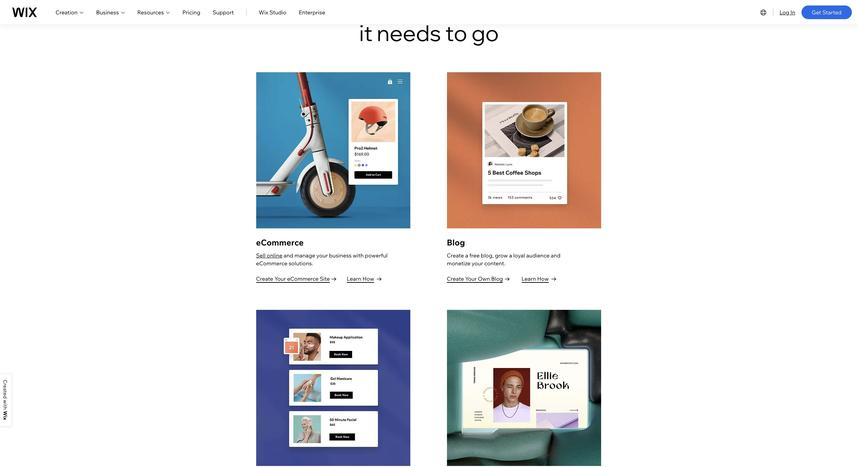 Task type: describe. For each thing, give the bounding box(es) containing it.
site
[[320, 276, 330, 282]]

content.
[[484, 260, 505, 267]]

support link
[[213, 8, 234, 16]]

get
[[812, 9, 821, 16]]

create your ecommerce site
[[256, 276, 330, 282]]

started
[[822, 9, 842, 16]]

business button
[[96, 8, 125, 16]]

and manage your business with powerful ecommerce solutions.
[[256, 252, 388, 267]]

creation button
[[56, 8, 84, 16]]

create for create your ecommerce site
[[256, 276, 273, 282]]

create inside create a free blog, grow a loyal audience and monetize your content.
[[447, 252, 464, 259]]

studio
[[270, 9, 286, 16]]

business
[[96, 9, 119, 16]]

2 vertical spatial ecommerce
[[287, 276, 319, 282]]

1 learn how from the left
[[347, 276, 374, 282]]

your inside and manage your business with powerful ecommerce solutions.
[[316, 252, 328, 259]]

create for create your own blog
[[447, 276, 464, 282]]

in
[[791, 9, 795, 16]]

monetize
[[447, 260, 470, 267]]

resources button
[[137, 8, 170, 16]]

sell
[[256, 252, 266, 259]]

1 a from the left
[[465, 252, 468, 259]]

get started link
[[802, 5, 852, 19]]

solutions.
[[289, 260, 313, 267]]

your inside create a free blog, grow a loyal audience and monetize your content.
[[472, 260, 483, 267]]

1 learn how link from the left
[[347, 274, 381, 284]]

0 horizontal spatial blog
[[447, 237, 465, 248]]

create your own blog link
[[447, 274, 510, 284]]

creation
[[56, 9, 78, 16]]

support
[[213, 9, 234, 16]]

grow
[[495, 252, 508, 259]]

blog post about coffee shops image
[[447, 72, 601, 228]]

create a free blog, grow a loyal audience and monetize your content.
[[447, 252, 561, 267]]

how for first learn how link from the left
[[363, 276, 374, 282]]

manage
[[295, 252, 315, 259]]

your for own
[[465, 276, 477, 282]]

log in link
[[780, 8, 795, 16]]

ecommerce inside and manage your business with powerful ecommerce solutions.
[[256, 260, 287, 267]]

options for booking beauty treatments with wix bookings image
[[256, 310, 410, 466]]

business
[[329, 252, 352, 259]]

enterprise link
[[299, 8, 325, 16]]

powerful
[[365, 252, 388, 259]]

2 learn from the left
[[522, 276, 536, 282]]



Task type: locate. For each thing, give the bounding box(es) containing it.
ecommerce up online
[[256, 237, 304, 248]]

blog up monetize
[[447, 237, 465, 248]]

1 vertical spatial ecommerce
[[256, 260, 287, 267]]

2 learn how from the left
[[522, 276, 549, 282]]

create your own blog
[[447, 276, 503, 282]]

how
[[363, 276, 374, 282], [537, 276, 549, 282]]

your for ecommerce
[[274, 276, 286, 282]]

own
[[478, 276, 490, 282]]

sell online
[[256, 252, 282, 259]]

create your ecommerce site link
[[256, 274, 336, 284]]

1 horizontal spatial learn how link
[[522, 274, 556, 284]]

2 a from the left
[[509, 252, 512, 259]]

get started
[[812, 9, 842, 16]]

wix studio
[[259, 9, 286, 16]]

2 learn how link from the left
[[522, 274, 556, 284]]

learn how down audience
[[522, 276, 549, 282]]

create down sell
[[256, 276, 273, 282]]

ecommerce down the solutions.
[[287, 276, 319, 282]]

how down audience
[[537, 276, 549, 282]]

language selector, english selected image
[[759, 8, 768, 16]]

sell online link
[[256, 252, 282, 259]]

enterprise
[[299, 9, 325, 16]]

1 vertical spatial your
[[472, 260, 483, 267]]

with
[[353, 252, 364, 259]]

your right manage
[[316, 252, 328, 259]]

0 horizontal spatial and
[[284, 252, 293, 259]]

pricing link
[[182, 8, 200, 16]]

and right online
[[284, 252, 293, 259]]

and inside create a free blog, grow a loyal audience and monetize your content.
[[551, 252, 561, 259]]

wix studio link
[[259, 8, 286, 16]]

learn how link down 'with'
[[347, 274, 381, 284]]

0 vertical spatial blog
[[447, 237, 465, 248]]

create down monetize
[[447, 276, 464, 282]]

0 horizontal spatial your
[[316, 252, 328, 259]]

1 and from the left
[[284, 252, 293, 259]]

how for 2nd learn how link
[[537, 276, 549, 282]]

learn how down 'with'
[[347, 276, 374, 282]]

1 horizontal spatial and
[[551, 252, 561, 259]]

create
[[447, 252, 464, 259], [256, 276, 273, 282], [447, 276, 464, 282]]

1 horizontal spatial how
[[537, 276, 549, 282]]

a left the free
[[465, 252, 468, 259]]

your
[[316, 252, 328, 259], [472, 260, 483, 267]]

homepage of a portfolio website featuring a portrait shot of the artist. image
[[447, 310, 601, 466]]

free
[[469, 252, 480, 259]]

1 horizontal spatial learn how
[[522, 276, 549, 282]]

a
[[465, 252, 468, 259], [509, 252, 512, 259]]

0 horizontal spatial learn
[[347, 276, 361, 282]]

0 vertical spatial ecommerce
[[256, 237, 304, 248]]

and inside and manage your business with powerful ecommerce solutions.
[[284, 252, 293, 259]]

create up monetize
[[447, 252, 464, 259]]

learn how
[[347, 276, 374, 282], [522, 276, 549, 282]]

your down the free
[[472, 260, 483, 267]]

and right audience
[[551, 252, 561, 259]]

learn
[[347, 276, 361, 282], [522, 276, 536, 282]]

2 how from the left
[[537, 276, 549, 282]]

a left the loyal
[[509, 252, 512, 259]]

0 horizontal spatial how
[[363, 276, 374, 282]]

1 your from the left
[[274, 276, 286, 282]]

blog
[[447, 237, 465, 248], [491, 276, 503, 282]]

and
[[284, 252, 293, 259], [551, 252, 561, 259]]

1 horizontal spatial a
[[509, 252, 512, 259]]

0 horizontal spatial a
[[465, 252, 468, 259]]

2 your from the left
[[465, 276, 477, 282]]

log in
[[780, 9, 795, 16]]

online
[[267, 252, 282, 259]]

your left own
[[465, 276, 477, 282]]

blog,
[[481, 252, 494, 259]]

created with wix image
[[3, 380, 7, 420]]

pricing
[[182, 9, 200, 16]]

resources
[[137, 9, 164, 16]]

1 horizontal spatial your
[[472, 260, 483, 267]]

ecommerce
[[256, 237, 304, 248], [256, 260, 287, 267], [287, 276, 319, 282]]

learn how link
[[347, 274, 381, 284], [522, 274, 556, 284]]

2 and from the left
[[551, 252, 561, 259]]

your
[[274, 276, 286, 282], [465, 276, 477, 282]]

learn how link down audience
[[522, 274, 556, 284]]

0 horizontal spatial your
[[274, 276, 286, 282]]

log
[[780, 9, 789, 16]]

0 horizontal spatial learn how
[[347, 276, 374, 282]]

0 vertical spatial your
[[316, 252, 328, 259]]

wix
[[259, 9, 268, 16]]

0 horizontal spatial learn how link
[[347, 274, 381, 284]]

a screenshot of a user selecting a color and adding a scooter helmet product to their cart-on an ecommerce website created on wix. image
[[256, 72, 410, 228]]

how down powerful
[[363, 276, 374, 282]]

1 horizontal spatial your
[[465, 276, 477, 282]]

1 horizontal spatial learn
[[522, 276, 536, 282]]

ecommerce down sell online
[[256, 260, 287, 267]]

blog right own
[[491, 276, 503, 282]]

1 horizontal spatial blog
[[491, 276, 503, 282]]

1 learn from the left
[[347, 276, 361, 282]]

audience
[[526, 252, 550, 259]]

1 vertical spatial blog
[[491, 276, 503, 282]]

1 how from the left
[[363, 276, 374, 282]]

learn down audience
[[522, 276, 536, 282]]

your down online
[[274, 276, 286, 282]]

loyal
[[513, 252, 525, 259]]

learn down 'with'
[[347, 276, 361, 282]]



Task type: vqa. For each thing, say whether or not it's contained in the screenshot.
only inside Yes. You can try any Wix Studio plan and cancel within 14 days to receive a full refund—no questions asked. This applies to the first upgrade with a Studio plan. In certain regions, the 14-day money- back guarantee only applies to plans purchased with a credit card.
no



